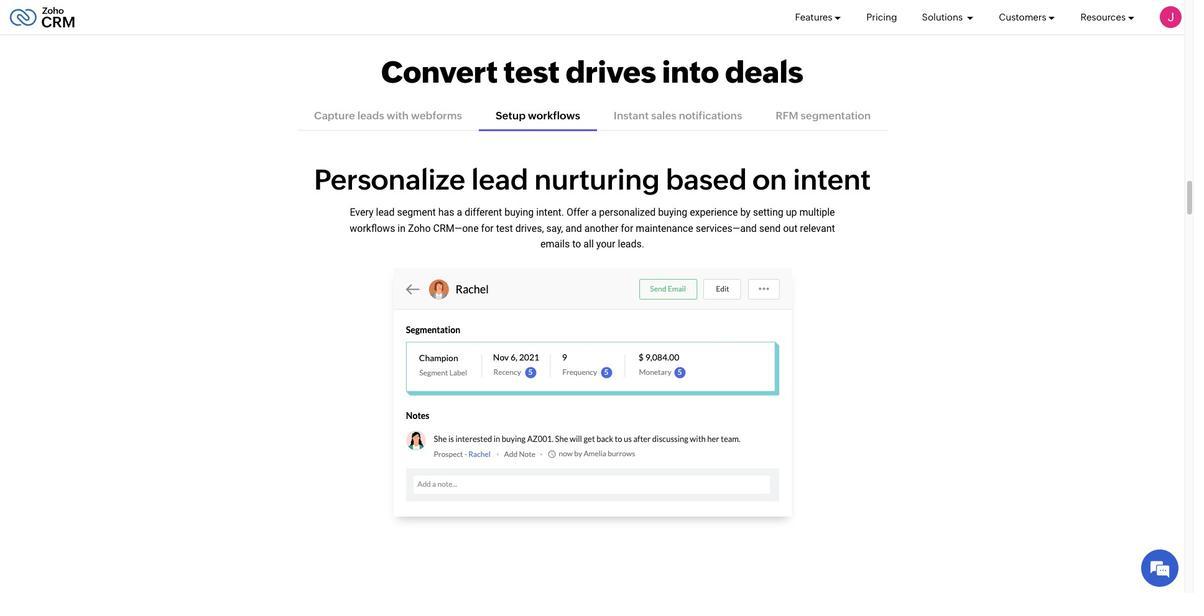 Task type: describe. For each thing, give the bounding box(es) containing it.
solutions
[[923, 12, 965, 22]]

set up workflows for lead management image
[[394, 268, 792, 517]]

drives,
[[516, 223, 544, 235]]

nurturing
[[535, 164, 660, 196]]

instant sales notifications
[[614, 109, 743, 122]]

intent
[[793, 164, 871, 196]]

instant
[[614, 109, 649, 122]]

setting
[[754, 207, 784, 219]]

out
[[784, 223, 798, 235]]

emails
[[541, 239, 570, 250]]

deals
[[726, 55, 804, 90]]

based
[[666, 164, 747, 196]]

capture
[[314, 109, 355, 122]]

segment
[[397, 207, 436, 219]]

leads.
[[618, 239, 645, 250]]

up
[[786, 207, 798, 219]]

capture leads with webforms
[[314, 109, 462, 122]]

pricing
[[867, 12, 898, 22]]

notifications
[[679, 109, 743, 122]]

james peterson image
[[1161, 6, 1182, 28]]

workflows inside the 'every lead segment has a different buying intent. offer a personalized buying experience by setting up multiple workflows in zoho crm—one for test drives, say, and another for maintenance services—and send out relevant emails to all your leads.'
[[350, 223, 395, 235]]

experience
[[690, 207, 738, 219]]

relevant
[[801, 223, 836, 235]]

convert
[[382, 55, 498, 90]]

multiple
[[800, 207, 836, 219]]

setup
[[496, 109, 526, 122]]

zoho crm logo image
[[9, 3, 75, 31]]

services—and
[[696, 223, 757, 235]]

all
[[584, 239, 594, 250]]

test inside the 'every lead segment has a different buying intent. offer a personalized buying experience by setting up multiple workflows in zoho crm—one for test drives, say, and another for maintenance services—and send out relevant emails to all your leads.'
[[496, 223, 513, 235]]

1 buying from the left
[[505, 207, 534, 219]]

setup workflows
[[496, 109, 581, 122]]

0 vertical spatial test
[[504, 55, 560, 90]]

drives
[[566, 55, 657, 90]]

and
[[566, 223, 582, 235]]

segmentation
[[801, 109, 871, 122]]



Task type: vqa. For each thing, say whether or not it's contained in the screenshot.
Setup workflows
yes



Task type: locate. For each thing, give the bounding box(es) containing it.
1 vertical spatial test
[[496, 223, 513, 235]]

every lead segment has a different buying intent. offer a personalized buying experience by setting up multiple workflows in zoho crm—one for test drives, say, and another for maintenance services—and send out relevant emails to all your leads.
[[350, 207, 836, 250]]

0 horizontal spatial lead
[[376, 207, 395, 219]]

convert test drives into deals
[[382, 55, 804, 90]]

zoho
[[408, 223, 431, 235]]

1 for from the left
[[481, 223, 494, 235]]

by
[[741, 207, 751, 219]]

features link
[[796, 0, 842, 34]]

lead for every
[[376, 207, 395, 219]]

2 buying from the left
[[659, 207, 688, 219]]

leads
[[358, 109, 385, 122]]

workflows right setup
[[528, 109, 581, 122]]

resources link
[[1081, 0, 1136, 34]]

1 horizontal spatial for
[[621, 223, 634, 235]]

rfm
[[776, 109, 799, 122]]

say,
[[547, 223, 563, 235]]

pricing link
[[867, 0, 898, 34]]

lead inside the 'every lead segment has a different buying intent. offer a personalized buying experience by setting up multiple workflows in zoho crm—one for test drives, say, and another for maintenance services—and send out relevant emails to all your leads.'
[[376, 207, 395, 219]]

resources
[[1081, 12, 1126, 22]]

offer
[[567, 207, 589, 219]]

a right "offer"
[[592, 207, 597, 219]]

lead right every
[[376, 207, 395, 219]]

0 vertical spatial workflows
[[528, 109, 581, 122]]

for down personalized
[[621, 223, 634, 235]]

on
[[753, 164, 787, 196]]

send
[[760, 223, 781, 235]]

with
[[387, 109, 409, 122]]

buying up drives,
[[505, 207, 534, 219]]

different
[[465, 207, 502, 219]]

test up setup workflows on the left of page
[[504, 55, 560, 90]]

1 a from the left
[[457, 207, 463, 219]]

into
[[663, 55, 720, 90]]

a
[[457, 207, 463, 219], [592, 207, 597, 219]]

lead up different
[[472, 164, 529, 196]]

workflows
[[528, 109, 581, 122], [350, 223, 395, 235]]

webforms
[[411, 109, 462, 122]]

1 horizontal spatial a
[[592, 207, 597, 219]]

1 vertical spatial workflows
[[350, 223, 395, 235]]

features
[[796, 12, 833, 22]]

crm—one
[[433, 223, 479, 235]]

a right has
[[457, 207, 463, 219]]

customers
[[1000, 12, 1047, 22]]

buying
[[505, 207, 534, 219], [659, 207, 688, 219]]

1 vertical spatial lead
[[376, 207, 395, 219]]

lead
[[472, 164, 529, 196], [376, 207, 395, 219]]

0 vertical spatial lead
[[472, 164, 529, 196]]

2 a from the left
[[592, 207, 597, 219]]

2 for from the left
[[621, 223, 634, 235]]

test
[[504, 55, 560, 90], [496, 223, 513, 235]]

1 horizontal spatial buying
[[659, 207, 688, 219]]

buying up maintenance
[[659, 207, 688, 219]]

every
[[350, 207, 374, 219]]

test left drives,
[[496, 223, 513, 235]]

0 horizontal spatial buying
[[505, 207, 534, 219]]

sales
[[652, 109, 677, 122]]

rfm segmentation
[[776, 109, 871, 122]]

workflows down every
[[350, 223, 395, 235]]

for
[[481, 223, 494, 235], [621, 223, 634, 235]]

1 horizontal spatial lead
[[472, 164, 529, 196]]

intent.
[[537, 207, 564, 219]]

0 horizontal spatial for
[[481, 223, 494, 235]]

0 horizontal spatial workflows
[[350, 223, 395, 235]]

another
[[585, 223, 619, 235]]

personalize
[[314, 164, 466, 196]]

in
[[398, 223, 406, 235]]

1 horizontal spatial workflows
[[528, 109, 581, 122]]

lead for personalize
[[472, 164, 529, 196]]

for down different
[[481, 223, 494, 235]]

0 horizontal spatial a
[[457, 207, 463, 219]]

has
[[439, 207, 455, 219]]

to
[[573, 239, 581, 250]]

maintenance
[[636, 223, 694, 235]]

your
[[597, 239, 616, 250]]

solutions link
[[923, 0, 975, 34]]

personalize lead nurturing based on intent
[[314, 164, 871, 196]]

personalized
[[600, 207, 656, 219]]



